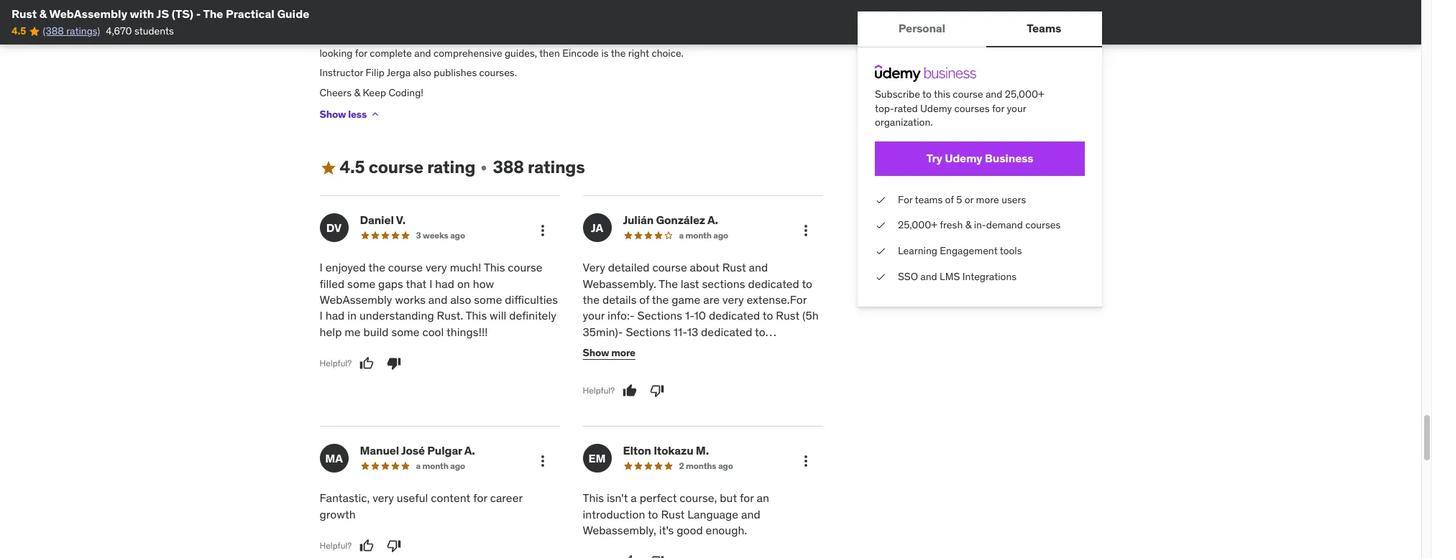 Task type: describe. For each thing, give the bounding box(es) containing it.
0 horizontal spatial -
[[196, 6, 201, 21]]

tab list containing personal
[[857, 12, 1102, 47]]

udemy business image
[[875, 65, 976, 82]]

if
[[762, 32, 768, 45]]

try udemy business link
[[875, 141, 1085, 176]]

filip
[[366, 66, 385, 79]]

definitely
[[509, 309, 556, 323]]

very detailed course about rust and webassembly. the last sections dedicated to the details of the game are very extense.
[[583, 260, 812, 307]]

mark review by elton itokazu m. as unhelpful image
[[650, 555, 664, 559]]

enjoyed
[[325, 260, 366, 275]]

35min)
[[583, 325, 618, 339]]

ago for elton itokazu m.
[[718, 461, 733, 472]]

introduction
[[583, 507, 645, 522]]

fresh
[[940, 219, 963, 232]]

then
[[539, 46, 560, 59]]

instructor
[[320, 66, 363, 79]]

with
[[130, 6, 154, 21]]

0 horizontal spatial a.
[[464, 444, 475, 458]]

to inside very detailed course about rust and webassembly. the last sections dedicated to the details of the game are very extense.
[[802, 277, 812, 291]]

and up choice.
[[646, 32, 663, 45]]

2 vertical spatial i
[[320, 309, 323, 323]]

3
[[416, 230, 421, 241]]

dedicated inside - sections 1-10 dedicated to rust (5h 35min)
[[709, 309, 760, 323]]

2 vertical spatial courses
[[1025, 219, 1060, 232]]

very inside very detailed course about rust and webassembly. the last sections dedicated to the details of the game are very extense.
[[722, 293, 744, 307]]

perfect
[[640, 491, 677, 506]]

webassembly.
[[583, 277, 656, 291]]

3 weeks ago
[[416, 230, 465, 241]]

mark review by elton itokazu m. as helpful image
[[623, 555, 637, 559]]

me
[[345, 325, 361, 339]]

language
[[687, 507, 739, 522]]

filled
[[320, 277, 345, 291]]

you
[[770, 32, 786, 45]]

25,000+ fresh & in-demand courses
[[898, 219, 1060, 232]]

game
[[672, 293, 701, 307]]

js
[[156, 6, 169, 21]]

choice.
[[652, 46, 684, 59]]

2 horizontal spatial some
[[474, 293, 502, 307]]

very inside i enjoyed the course very much! this course filled some gaps that i had on how webassembly works and also some difficulties i had in understanding rust. this will definitely help me build some cool things!!!
[[426, 260, 447, 275]]

guide
[[277, 6, 309, 21]]

the inside eincode covers mainly courses focusing on programming guides for web and mobile development. if you are looking for complete and comprehensive guides, then eincode is the right choice. instructor filip jerga also publishes courses. cheers & keep coding!
[[611, 46, 626, 59]]

understanding
[[359, 309, 434, 323]]

to inside this isn't a perfect course, but for an introduction to rust language and webassembly, it's good enough.
[[648, 507, 658, 522]]

and inside subscribe to this course and 25,000+ top‑rated udemy courses for your organization.
[[985, 88, 1002, 101]]

content
[[431, 491, 471, 506]]

0 vertical spatial more
[[976, 193, 999, 206]]

last
[[681, 277, 699, 291]]

0 vertical spatial xsmall image
[[478, 162, 490, 174]]

very
[[583, 260, 605, 275]]

1 vertical spatial eincode
[[562, 46, 599, 59]]

web
[[625, 32, 644, 45]]

ja
[[591, 220, 603, 235]]

1 vertical spatial udemy
[[945, 151, 982, 166]]

ratings
[[528, 156, 585, 179]]

udemy inside subscribe to this course and 25,000+ top‑rated udemy courses for your organization.
[[920, 102, 952, 115]]

is
[[601, 46, 609, 59]]

undo mark review by julián gonzález a. as helpful image
[[623, 384, 637, 398]]

gonzález
[[656, 213, 705, 227]]

keep
[[363, 86, 386, 99]]

the up sections
[[652, 293, 669, 307]]

course,
[[680, 491, 717, 506]]

career
[[490, 491, 523, 506]]

sections
[[702, 277, 745, 291]]

this
[[934, 88, 950, 101]]

very inside fantastic, very useful content for career growth
[[373, 491, 394, 506]]

1 vertical spatial helpful?
[[583, 385, 615, 396]]

additional actions for review by julián gonzález a. image
[[797, 222, 814, 240]]

or
[[964, 193, 973, 206]]

0 vertical spatial i
[[320, 260, 323, 275]]

m.
[[696, 444, 709, 458]]

enough.
[[706, 523, 747, 538]]

xsmall image for sso
[[875, 270, 886, 284]]

2
[[679, 461, 684, 472]]

and right sso at the right of the page
[[920, 270, 937, 283]]

business
[[985, 151, 1033, 166]]

1 vertical spatial 25,000+
[[898, 219, 937, 232]]

xsmall image for 25,000+
[[875, 219, 886, 233]]

a for gonzález
[[679, 230, 684, 241]]

- sections 1-10 dedicated to rust (5h 35min)
[[583, 309, 819, 339]]

in
[[347, 309, 357, 323]]

elton
[[623, 444, 651, 458]]

good
[[677, 523, 703, 538]]

also inside eincode covers mainly courses focusing on programming guides for web and mobile development. if you are looking for complete and comprehensive guides, then eincode is the right choice. instructor filip jerga also publishes courses. cheers & keep coding!
[[413, 66, 431, 79]]

guides
[[578, 32, 608, 45]]

course up difficulties
[[508, 260, 543, 275]]

1 horizontal spatial &
[[965, 219, 971, 232]]

on inside eincode covers mainly courses focusing on programming guides for web and mobile development. if you are looking for complete and comprehensive guides, then eincode is the right choice. instructor filip jerga also publishes courses. cheers & keep coding!
[[501, 32, 512, 45]]

publishes
[[434, 66, 477, 79]]

0 vertical spatial eincode
[[320, 32, 356, 45]]

ago for manuel josé pulgar a.
[[450, 461, 465, 472]]

subscribe to this course and 25,000+ top‑rated udemy courses for your organization.
[[875, 88, 1044, 129]]

1 horizontal spatial some
[[391, 325, 420, 339]]

but
[[720, 491, 737, 506]]

a month ago for a.
[[679, 230, 728, 241]]

are inside eincode covers mainly courses focusing on programming guides for web and mobile development. if you are looking for complete and comprehensive guides, then eincode is the right choice. instructor filip jerga also publishes courses. cheers & keep coding!
[[788, 32, 803, 45]]

mark review by julián gonzález a. as unhelpful image
[[650, 384, 664, 398]]

the left details
[[583, 293, 600, 307]]

months
[[686, 461, 716, 472]]

courses.
[[479, 66, 517, 79]]

rust inside - sections 1-10 dedicated to rust (5h 35min)
[[776, 309, 800, 323]]

personal
[[898, 21, 945, 36]]

julián
[[623, 213, 654, 227]]

(5h
[[802, 309, 819, 323]]

5
[[956, 193, 962, 206]]

daniel
[[360, 213, 394, 227]]

works
[[395, 293, 426, 307]]

complete
[[370, 46, 412, 59]]

an
[[757, 491, 769, 506]]

engagement
[[940, 244, 997, 257]]

ago for julián gonzález a.
[[713, 230, 728, 241]]

daniel v.
[[360, 213, 406, 227]]

growth
[[320, 507, 356, 522]]

1 vertical spatial this
[[466, 309, 487, 323]]

much!
[[450, 260, 481, 275]]

the for -
[[203, 6, 223, 21]]

1 horizontal spatial a.
[[707, 213, 718, 227]]

cool
[[422, 325, 444, 339]]

i enjoyed the course very much! this course filled some gaps that i had on how webassembly works and also some difficulties i had in understanding rust. this will definitely help me build some cool things!!!
[[320, 260, 558, 339]]

additional actions for review by manuel josé pulgar a. image
[[534, 453, 551, 470]]

teams
[[915, 193, 942, 206]]

course up that on the left
[[388, 260, 423, 275]]

for down covers
[[355, 46, 367, 59]]

manuel josé pulgar a.
[[360, 444, 475, 458]]

will
[[490, 309, 506, 323]]

additional actions for review by elton itokazu m. image
[[797, 453, 814, 470]]

looking
[[320, 46, 353, 59]]

info:
[[608, 309, 630, 323]]



Task type: locate. For each thing, give the bounding box(es) containing it.
this left isn't
[[583, 491, 604, 506]]

for up business
[[992, 102, 1004, 115]]

cheers &
[[320, 86, 360, 99]]

jerga
[[387, 66, 411, 79]]

0 vertical spatial your
[[1007, 102, 1026, 115]]

rust inside this isn't a perfect course, but for an introduction to rust language and webassembly, it's good enough.
[[661, 507, 685, 522]]

elton itokazu m.
[[623, 444, 709, 458]]

of inside very detailed course about rust and webassembly. the last sections dedicated to the details of the game are very extense.
[[639, 293, 649, 307]]

em
[[589, 451, 606, 466]]

1 horizontal spatial courses
[[954, 102, 989, 115]]

itokazu
[[654, 444, 694, 458]]

for
[[610, 32, 623, 45], [355, 46, 367, 59], [992, 102, 1004, 115], [473, 491, 487, 506], [740, 491, 754, 506]]

rust inside very detailed course about rust and webassembly. the last sections dedicated to the details of the game are very extense.
[[722, 260, 746, 275]]

course inside very detailed course about rust and webassembly. the last sections dedicated to the details of the game are very extense.
[[652, 260, 687, 275]]

a down manuel josé pulgar a.
[[416, 461, 421, 472]]

how
[[473, 277, 494, 291]]

2 vertical spatial this
[[583, 491, 604, 506]]

2 horizontal spatial very
[[722, 293, 744, 307]]

1 horizontal spatial eincode
[[562, 46, 599, 59]]

1 vertical spatial xsmall image
[[875, 193, 886, 207]]

your up 35min)
[[583, 309, 605, 323]]

and up rust.
[[428, 293, 448, 307]]

demand
[[986, 219, 1023, 232]]

xsmall image left teams
[[875, 193, 886, 207]]

webassembly inside i enjoyed the course very much! this course filled some gaps that i had on how webassembly works and also some difficulties i had in understanding rust. this will definitely help me build some cool things!!!
[[320, 293, 392, 307]]

xsmall image inside the show less button
[[370, 109, 381, 120]]

dedicated inside very detailed course about rust and webassembly. the last sections dedicated to the details of the game are very extense.
[[748, 277, 799, 291]]

0 horizontal spatial eincode
[[320, 32, 356, 45]]

helpful? left undo mark review by julián gonzález a. as helpful 'icon'
[[583, 385, 615, 396]]

2 horizontal spatial a
[[679, 230, 684, 241]]

0 vertical spatial helpful?
[[320, 358, 352, 369]]

the up gaps
[[368, 260, 385, 275]]

1 vertical spatial for
[[790, 293, 807, 307]]

webassembly up ratings)
[[49, 6, 127, 21]]

on inside i enjoyed the course very much! this course filled some gaps that i had on how webassembly works and also some difficulties i had in understanding rust. this will definitely help me build some cool things!!!
[[457, 277, 470, 291]]

more down 35min)
[[611, 346, 636, 359]]

ago up about
[[713, 230, 728, 241]]

courses up comprehensive
[[422, 32, 457, 45]]

0 horizontal spatial your
[[583, 309, 605, 323]]

a down gonzález
[[679, 230, 684, 241]]

1 vertical spatial very
[[722, 293, 744, 307]]

and inside this isn't a perfect course, but for an introduction to rust language and webassembly, it's good enough.
[[741, 507, 761, 522]]

1 horizontal spatial a
[[631, 491, 637, 506]]

courses up try udemy business
[[954, 102, 989, 115]]

0 horizontal spatial a
[[416, 461, 421, 472]]

eincode
[[320, 32, 356, 45], [562, 46, 599, 59]]

4.5
[[12, 25, 26, 38], [340, 156, 365, 179]]

webassembly up "in"
[[320, 293, 392, 307]]

useful
[[397, 491, 428, 506]]

your
[[1007, 102, 1026, 115], [583, 309, 605, 323]]

dv
[[326, 220, 342, 235]]

0 horizontal spatial webassembly
[[49, 6, 127, 21]]

i up "filled"
[[320, 260, 323, 275]]

also right jerga
[[413, 66, 431, 79]]

1 vertical spatial webassembly
[[320, 293, 392, 307]]

dedicated up extense.
[[748, 277, 799, 291]]

ago
[[450, 230, 465, 241], [713, 230, 728, 241], [450, 461, 465, 472], [718, 461, 733, 472]]

some down enjoyed
[[347, 277, 376, 291]]

month down gonzález
[[686, 230, 712, 241]]

(ts)
[[172, 6, 194, 21]]

eincode up looking
[[320, 32, 356, 45]]

build
[[363, 325, 389, 339]]

this up things!!!
[[466, 309, 487, 323]]

0 vertical spatial a
[[679, 230, 684, 241]]

& up (388
[[39, 6, 47, 21]]

more right or
[[976, 193, 999, 206]]

also inside i enjoyed the course very much! this course filled some gaps that i had on how webassembly works and also some difficulties i had in understanding rust. this will definitely help me build some cool things!!!
[[450, 293, 471, 307]]

fantastic, very useful content for career growth
[[320, 491, 523, 522]]

try udemy business
[[926, 151, 1033, 166]]

helpful? left mark review by manuel josé pulgar a. as helpful icon on the bottom left of the page
[[320, 540, 352, 551]]

to up (5h
[[802, 277, 812, 291]]

show for show more
[[583, 346, 609, 359]]

some down how at the left of page
[[474, 293, 502, 307]]

1 vertical spatial the
[[659, 277, 678, 291]]

0 horizontal spatial some
[[347, 277, 376, 291]]

teams
[[1027, 21, 1061, 36]]

to
[[922, 88, 931, 101], [802, 277, 812, 291], [763, 309, 773, 323], [648, 507, 658, 522]]

of left '5'
[[945, 193, 954, 206]]

0 horizontal spatial courses
[[422, 32, 457, 45]]

4,670 students
[[106, 25, 174, 38]]

- right '(ts)'
[[196, 6, 201, 21]]

are right you
[[788, 32, 803, 45]]

tab list
[[857, 12, 1102, 47]]

xsmall image
[[370, 109, 381, 120], [875, 244, 886, 259], [875, 270, 886, 284]]

rust.
[[437, 309, 463, 323]]

are inside very detailed course about rust and webassembly. the last sections dedicated to the details of the game are very extense.
[[703, 293, 720, 307]]

lms
[[939, 270, 960, 283]]

a for josé
[[416, 461, 421, 472]]

1 horizontal spatial had
[[435, 277, 454, 291]]

0 horizontal spatial very
[[373, 491, 394, 506]]

388 ratings
[[493, 156, 585, 179]]

ago right months
[[718, 461, 733, 472]]

detailed
[[608, 260, 650, 275]]

to inside subscribe to this course and 25,000+ top‑rated udemy courses for your organization.
[[922, 88, 931, 101]]

very down sections
[[722, 293, 744, 307]]

very up that on the left
[[426, 260, 447, 275]]

4.5 right medium icon
[[340, 156, 365, 179]]

1 vertical spatial dedicated
[[709, 309, 760, 323]]

and inside i enjoyed the course very much! this course filled some gaps that i had on how webassembly works and also some difficulties i had in understanding rust. this will definitely help me build some cool things!!!
[[428, 293, 448, 307]]

mobile
[[665, 32, 696, 45]]

organization.
[[875, 116, 933, 129]]

- inside - sections 1-10 dedicated to rust (5h 35min)
[[630, 309, 635, 323]]

the for webassembly.
[[659, 277, 678, 291]]

xsmall image left sso at the right of the page
[[875, 270, 886, 284]]

and down mainly
[[414, 46, 431, 59]]

1 horizontal spatial more
[[976, 193, 999, 206]]

for inside fantastic, very useful content for career growth
[[473, 491, 487, 506]]

details
[[602, 293, 637, 307]]

388
[[493, 156, 524, 179]]

0 vertical spatial xsmall image
[[370, 109, 381, 120]]

to left the this
[[922, 88, 931, 101]]

tools
[[1000, 244, 1022, 257]]

0 vertical spatial webassembly
[[49, 6, 127, 21]]

isn't
[[607, 491, 628, 506]]

this inside this isn't a perfect course, but for an introduction to rust language and webassembly, it's good enough.
[[583, 491, 604, 506]]

helpful?
[[320, 358, 352, 369], [583, 385, 615, 396], [320, 540, 352, 551]]

4.5 for 4.5
[[12, 25, 26, 38]]

focusing
[[460, 32, 498, 45]]

manuel
[[360, 444, 399, 458]]

xsmall image left the "learning"
[[875, 244, 886, 259]]

sections
[[637, 309, 682, 323]]

0 horizontal spatial for
[[790, 293, 807, 307]]

the right is
[[611, 46, 626, 59]]

sso and lms integrations
[[898, 270, 1016, 283]]

difficulties
[[505, 293, 558, 307]]

month down pulgar
[[422, 461, 449, 472]]

0 horizontal spatial month
[[422, 461, 449, 472]]

very left useful
[[373, 491, 394, 506]]

2 vertical spatial helpful?
[[320, 540, 352, 551]]

this up how at the left of page
[[484, 260, 505, 275]]

help
[[320, 325, 342, 339]]

extense.
[[747, 293, 790, 307]]

helpful? for i enjoyed the course very much! this course filled some gaps that i had on how webassembly works and also some difficulties i had in understanding rust. this will definitely help me build some cool things!!!
[[320, 358, 352, 369]]

the right '(ts)'
[[203, 6, 223, 21]]

your inside for your info:
[[583, 309, 605, 323]]

4,670
[[106, 25, 132, 38]]

0 vertical spatial for
[[898, 193, 912, 206]]

1 vertical spatial more
[[611, 346, 636, 359]]

course
[[953, 88, 983, 101], [369, 156, 424, 179], [388, 260, 423, 275], [508, 260, 543, 275], [652, 260, 687, 275]]

course inside subscribe to this course and 25,000+ top‑rated udemy courses for your organization.
[[953, 88, 983, 101]]

to down extense.
[[763, 309, 773, 323]]

1 horizontal spatial also
[[450, 293, 471, 307]]

1 horizontal spatial webassembly
[[320, 293, 392, 307]]

and up extense.
[[749, 260, 768, 275]]

webassembly,
[[583, 523, 656, 538]]

to inside - sections 1-10 dedicated to rust (5h 35min)
[[763, 309, 773, 323]]

1-
[[685, 309, 694, 323]]

in-
[[974, 219, 986, 232]]

0 vertical spatial a.
[[707, 213, 718, 227]]

top‑rated
[[875, 102, 918, 115]]

for inside subscribe to this course and 25,000+ top‑rated udemy courses for your organization.
[[992, 102, 1004, 115]]

show more
[[583, 346, 636, 359]]

mark review by manuel josé pulgar a. as helpful image
[[360, 539, 374, 554]]

month for pulgar
[[422, 461, 449, 472]]

personal button
[[857, 12, 986, 46]]

1 horizontal spatial month
[[686, 230, 712, 241]]

0 horizontal spatial more
[[611, 346, 636, 359]]

i right that on the left
[[429, 277, 432, 291]]

0 vertical spatial very
[[426, 260, 447, 275]]

1 vertical spatial a month ago
[[416, 461, 465, 472]]

1 vertical spatial also
[[450, 293, 471, 307]]

for up (5h
[[790, 293, 807, 307]]

learning engagement tools
[[898, 244, 1022, 257]]

guides,
[[505, 46, 537, 59]]

ago right weeks
[[450, 230, 465, 241]]

a inside this isn't a perfect course, but for an introduction to rust language and webassembly, it's good enough.
[[631, 491, 637, 506]]

0 horizontal spatial had
[[325, 309, 345, 323]]

0 vertical spatial this
[[484, 260, 505, 275]]

your inside subscribe to this course and 25,000+ top‑rated udemy courses for your organization.
[[1007, 102, 1026, 115]]

1 vertical spatial are
[[703, 293, 720, 307]]

show down cheers &
[[320, 108, 346, 121]]

had down much!
[[435, 277, 454, 291]]

1 vertical spatial &
[[965, 219, 971, 232]]

show down 35min)
[[583, 346, 609, 359]]

gaps
[[378, 277, 403, 291]]

1 vertical spatial month
[[422, 461, 449, 472]]

& left in-
[[965, 219, 971, 232]]

try
[[926, 151, 942, 166]]

medium image
[[320, 159, 337, 177]]

4.5 course rating
[[340, 156, 476, 179]]

ago down pulgar
[[450, 461, 465, 472]]

xsmall image right the less at the left top of the page
[[370, 109, 381, 120]]

1 horizontal spatial for
[[898, 193, 912, 206]]

(388 ratings)
[[43, 25, 100, 38]]

your up business
[[1007, 102, 1026, 115]]

of up sections
[[639, 293, 649, 307]]

courses
[[422, 32, 457, 45], [954, 102, 989, 115], [1025, 219, 1060, 232]]

25,000+ up the "learning"
[[898, 219, 937, 232]]

on up guides, in the left top of the page
[[501, 32, 512, 45]]

additional actions for review by daniel v. image
[[534, 222, 551, 240]]

1 vertical spatial xsmall image
[[875, 244, 886, 259]]

0 horizontal spatial show
[[320, 108, 346, 121]]

1 vertical spatial a
[[416, 461, 421, 472]]

2 vertical spatial a
[[631, 491, 637, 506]]

1 vertical spatial i
[[429, 277, 432, 291]]

udemy right try at the right of the page
[[945, 151, 982, 166]]

it's
[[659, 523, 674, 538]]

course up last
[[652, 260, 687, 275]]

about
[[690, 260, 720, 275]]

0 horizontal spatial on
[[457, 277, 470, 291]]

show less
[[320, 108, 367, 121]]

course up v.
[[369, 156, 424, 179]]

xsmall image left the "388"
[[478, 162, 490, 174]]

- down details
[[630, 309, 635, 323]]

the inside i enjoyed the course very much! this course filled some gaps that i had on how webassembly works and also some difficulties i had in understanding rust. this will definitely help me build some cool things!!!
[[368, 260, 385, 275]]

2 vertical spatial xsmall image
[[875, 270, 886, 284]]

4.5 left (388
[[12, 25, 26, 38]]

0 horizontal spatial of
[[639, 293, 649, 307]]

a.
[[707, 213, 718, 227], [464, 444, 475, 458]]

0 vertical spatial &
[[39, 6, 47, 21]]

for left teams
[[898, 193, 912, 206]]

a month ago down gonzález
[[679, 230, 728, 241]]

for for for teams of 5 or more users
[[898, 193, 912, 206]]

xsmall image for for
[[875, 193, 886, 207]]

some down understanding
[[391, 325, 420, 339]]

pulgar
[[427, 444, 462, 458]]

had
[[435, 277, 454, 291], [325, 309, 345, 323]]

for teams of 5 or more users
[[898, 193, 1026, 206]]

and inside very detailed course about rust and webassembly. the last sections dedicated to the details of the game are very extense.
[[749, 260, 768, 275]]

2 vertical spatial some
[[391, 325, 420, 339]]

courses inside eincode covers mainly courses focusing on programming guides for web and mobile development. if you are looking for complete and comprehensive guides, then eincode is the right choice. instructor filip jerga also publishes courses. cheers & keep coding!
[[422, 32, 457, 45]]

1 vertical spatial a.
[[464, 444, 475, 458]]

0 horizontal spatial 25,000+
[[898, 219, 937, 232]]

month for a.
[[686, 230, 712, 241]]

a. right pulgar
[[464, 444, 475, 458]]

dedicated down sections
[[709, 309, 760, 323]]

2 horizontal spatial courses
[[1025, 219, 1060, 232]]

programming
[[515, 32, 575, 45]]

2 vertical spatial xsmall image
[[875, 219, 886, 233]]

0 vertical spatial show
[[320, 108, 346, 121]]

1 horizontal spatial -
[[630, 309, 635, 323]]

0 vertical spatial courses
[[422, 32, 457, 45]]

helpful? left mark review by daniel v. as helpful image in the bottom left of the page
[[320, 358, 352, 369]]

0 vertical spatial a month ago
[[679, 230, 728, 241]]

for inside this isn't a perfect course, but for an introduction to rust language and webassembly, it's good enough.
[[740, 491, 754, 506]]

1 vertical spatial courses
[[954, 102, 989, 115]]

for left career
[[473, 491, 487, 506]]

eincode down guides
[[562, 46, 599, 59]]

0 vertical spatial on
[[501, 32, 512, 45]]

a month ago down pulgar
[[416, 461, 465, 472]]

i up help
[[320, 309, 323, 323]]

1 vertical spatial show
[[583, 346, 609, 359]]

1 vertical spatial your
[[583, 309, 605, 323]]

1 horizontal spatial your
[[1007, 102, 1026, 115]]

and right the this
[[985, 88, 1002, 101]]

undo mark review by daniel v. as unhelpful image
[[387, 357, 401, 371]]

on down much!
[[457, 277, 470, 291]]

0 vertical spatial some
[[347, 277, 376, 291]]

some
[[347, 277, 376, 291], [474, 293, 502, 307], [391, 325, 420, 339]]

mark review by daniel v. as helpful image
[[360, 357, 374, 371]]

25,000+ inside subscribe to this course and 25,000+ top‑rated udemy courses for your organization.
[[1005, 88, 1044, 101]]

show less button
[[320, 100, 381, 129]]

show for show less
[[320, 108, 346, 121]]

(388
[[43, 25, 64, 38]]

a. right gonzález
[[707, 213, 718, 227]]

for left web
[[610, 32, 623, 45]]

students
[[134, 25, 174, 38]]

and down an
[[741, 507, 761, 522]]

a month ago for pulgar
[[416, 461, 465, 472]]

mark review by manuel josé pulgar a. as unhelpful image
[[387, 539, 401, 554]]

udemy down the this
[[920, 102, 952, 115]]

had up help
[[325, 309, 345, 323]]

the inside very detailed course about rust and webassembly. the last sections dedicated to the details of the game are very extense.
[[659, 277, 678, 291]]

1 vertical spatial -
[[630, 309, 635, 323]]

1 vertical spatial some
[[474, 293, 502, 307]]

that
[[406, 277, 427, 291]]

comprehensive
[[434, 46, 502, 59]]

for left an
[[740, 491, 754, 506]]

1 horizontal spatial 4.5
[[340, 156, 365, 179]]

helpful? for fantastic, very useful content for career growth
[[320, 540, 352, 551]]

25,000+ up business
[[1005, 88, 1044, 101]]

a right isn't
[[631, 491, 637, 506]]

1 vertical spatial had
[[325, 309, 345, 323]]

for inside for your info:
[[790, 293, 807, 307]]

1 horizontal spatial very
[[426, 260, 447, 275]]

courses inside subscribe to this course and 25,000+ top‑rated udemy courses for your organization.
[[954, 102, 989, 115]]

the left last
[[659, 277, 678, 291]]

1 horizontal spatial the
[[659, 277, 678, 291]]

1 horizontal spatial show
[[583, 346, 609, 359]]

1 vertical spatial 4.5
[[340, 156, 365, 179]]

also up rust.
[[450, 293, 471, 307]]

1 vertical spatial on
[[457, 277, 470, 291]]

1 vertical spatial of
[[639, 293, 649, 307]]

rust & webassembly with js (ts) - the practical guide
[[12, 6, 309, 21]]

1 horizontal spatial of
[[945, 193, 954, 206]]

sso
[[898, 270, 918, 283]]

course right the this
[[953, 88, 983, 101]]

xsmall image for learning
[[875, 244, 886, 259]]

this isn't a perfect course, but for an introduction to rust language and webassembly, it's good enough.
[[583, 491, 769, 538]]

courses right demand
[[1025, 219, 1060, 232]]

fantastic,
[[320, 491, 370, 506]]

for
[[898, 193, 912, 206], [790, 293, 807, 307]]

to down perfect
[[648, 507, 658, 522]]

0 vertical spatial -
[[196, 6, 201, 21]]

1 horizontal spatial a month ago
[[679, 230, 728, 241]]

25,000+
[[1005, 88, 1044, 101], [898, 219, 937, 232]]

more inside button
[[611, 346, 636, 359]]

4.5 for 4.5 course rating
[[340, 156, 365, 179]]

0 vertical spatial had
[[435, 277, 454, 291]]

0 vertical spatial 4.5
[[12, 25, 26, 38]]

are up 10
[[703, 293, 720, 307]]

for for for your info:
[[790, 293, 807, 307]]

0 horizontal spatial also
[[413, 66, 431, 79]]

0 vertical spatial also
[[413, 66, 431, 79]]

ago for daniel v.
[[450, 230, 465, 241]]

xsmall image
[[478, 162, 490, 174], [875, 193, 886, 207], [875, 219, 886, 233]]

0 horizontal spatial a month ago
[[416, 461, 465, 472]]

xsmall image left the 'fresh'
[[875, 219, 886, 233]]

are
[[788, 32, 803, 45], [703, 293, 720, 307]]

coding!
[[389, 86, 424, 99]]



Task type: vqa. For each thing, say whether or not it's contained in the screenshot.
$12.99
no



